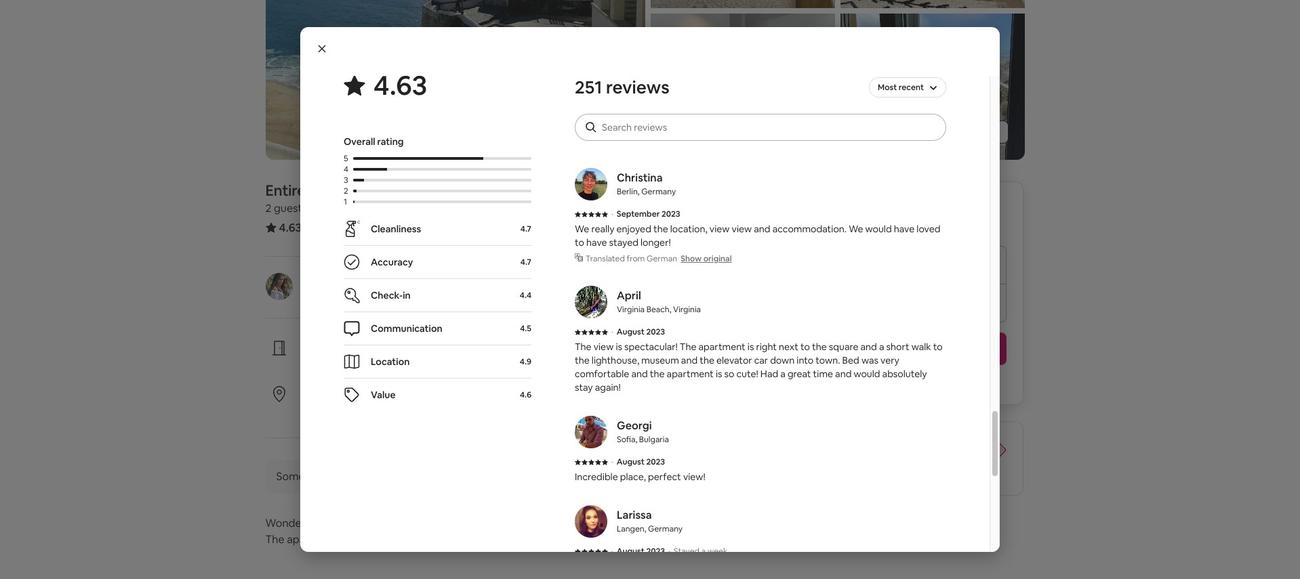Task type: describe. For each thing, give the bounding box(es) containing it.
meet
[[658, 64, 681, 77]]

georgi sofia, bulgaria
[[617, 419, 669, 445]]

translated from german show original for communication
[[586, 136, 732, 146]]

by
[[349, 272, 361, 287]]

christina
[[617, 171, 663, 185]]

some
[[276, 470, 305, 484]]

april image
[[575, 286, 607, 319]]

place,
[[620, 471, 646, 483]]

apartment down the 'museum'
[[667, 368, 714, 380]]

would inside we really enjoyed the location, view view and accommodation. we would have loved to have stayed longer!
[[865, 223, 892, 235]]

apartment up elevator
[[699, 341, 745, 353]]

with
[[385, 357, 404, 369]]

1 down the rental
[[315, 201, 319, 216]]

overall
[[344, 136, 375, 148]]

super
[[578, 24, 603, 36]]

week
[[708, 546, 728, 557]]

frosted
[[908, 105, 940, 117]]

great
[[309, 386, 338, 400]]

walk
[[912, 341, 931, 353]]

reserve button
[[788, 333, 1007, 365]]

in inside images don't quite meet expectations - very noisy and unfortunately grill smells from the restaurant next to the apartment ( ventilation only possible at night) - only sitting area in kitchen is very dark ( blinds on the door, better would be frosted glass)
[[653, 105, 661, 117]]

german for communication
[[647, 136, 677, 146]]

be inside images don't quite meet expectations - very noisy and unfortunately grill smells from the restaurant next to the apartment ( ventilation only possible at night) - only sitting area in kitchen is very dark ( blinds on the door, better would be frosted glass)
[[895, 105, 906, 117]]

the inside wonderful ocean-facing frontline apartment. the apartment enjoys a unique view of the sea and nazareth.
[[265, 533, 284, 547]]

short
[[886, 341, 909, 353]]

bed
[[382, 201, 402, 216]]

2023 for georgi
[[646, 457, 665, 468]]

2 for 2 guests
[[265, 201, 271, 216]]

entire
[[265, 181, 306, 200]]

only
[[580, 105, 601, 117]]

christina berlin, germany
[[617, 171, 676, 197]]

check
[[309, 357, 337, 369]]

2 virginia from the left
[[673, 304, 701, 315]]

1 left bed
[[375, 201, 380, 216]]

grill
[[706, 78, 722, 90]]

apartment inside wonderful ocean-facing frontline apartment. the apartment enjoys a unique view of the sea and nazareth.
[[287, 533, 340, 547]]

0 horizontal spatial location
[[340, 386, 382, 400]]

and inside images don't quite meet expectations - very noisy and unfortunately grill smells from the restaurant next to the apartment ( ventilation only possible at night) - only sitting area in kitchen is very dark ( blinds on the door, better would be frosted glass)
[[626, 78, 643, 90]]

lovely studio/apartment in sítio da nazaré 2 image 1 image
[[265, 0, 645, 160]]

95%
[[309, 403, 326, 416]]

comfortable
[[575, 368, 629, 380]]

unique
[[385, 533, 419, 547]]

is up lighthouse,
[[616, 341, 622, 353]]

right
[[756, 341, 777, 353]]

taxes
[[844, 218, 867, 230]]

view!
[[683, 471, 706, 483]]

wonderful
[[265, 517, 318, 531]]

in up yourself
[[365, 340, 374, 354]]

would inside the view is spectacular!  the apartment is right next to the square and a short walk to the lighthouse, museum and the elevator car down into town.  bed was very comfortable and the apartment is so cute!  had a great time and would absolutely stay again!
[[854, 368, 880, 380]]

was
[[861, 355, 878, 367]]

4.63 dialog
[[300, 0, 1000, 580]]

enjoys
[[343, 533, 375, 547]]

the inside wonderful ocean-facing frontline apartment. the apartment enjoys a unique view of the sea and nazareth.
[[460, 533, 477, 547]]

georgi
[[617, 419, 652, 433]]

ocean-
[[321, 517, 355, 531]]

translated for super
[[586, 136, 625, 146]]

1 vertical spatial be
[[887, 376, 898, 388]]

square
[[829, 341, 858, 353]]

kitchen
[[663, 105, 695, 117]]

is left right
[[748, 341, 754, 353]]

and inside wonderful ocean-facing frontline apartment. the apartment enjoys a unique view of the sea and nazareth.
[[498, 533, 517, 547]]

· august 2023 for georgi
[[611, 457, 665, 468]]

1 horizontal spatial location
[[442, 403, 477, 416]]

wonderful ocean-facing frontline apartment. the apartment enjoys a unique view of the sea and nazareth.
[[265, 517, 568, 547]]

automatically
[[376, 470, 443, 484]]

to right walk at the bottom of the page
[[933, 341, 943, 353]]

star
[[495, 403, 512, 416]]

show for enjoyed
[[681, 254, 702, 264]]

0 vertical spatial guests
[[274, 201, 307, 216]]

value
[[371, 389, 396, 401]]

area
[[632, 105, 651, 117]]

years
[[316, 289, 340, 302]]

all
[[954, 126, 964, 138]]

a left short
[[879, 341, 884, 353]]

frontline
[[389, 517, 431, 531]]

night)
[[692, 92, 717, 104]]

lovely studio/apartment in sítio da nazaré 2 image 4 image
[[840, 0, 1025, 8]]

accommodation.
[[773, 223, 847, 235]]

a inside wonderful ocean-facing frontline apartment. the apartment enjoys a unique view of the sea and nazareth.
[[377, 533, 383, 547]]

again!
[[595, 382, 621, 394]]

0 horizontal spatial have
[[586, 237, 607, 249]]

-super communication
[[575, 24, 673, 36]]

stay
[[575, 382, 593, 394]]

of inside wonderful ocean-facing frontline apartment. the apartment enjoys a unique view of the sea and nazareth.
[[447, 533, 457, 547]]

down
[[770, 355, 795, 367]]

spectacular!
[[624, 341, 678, 353]]

of inside the great location 95% of recent guests gave the location a 5-star rating.
[[328, 403, 338, 416]]

at
[[681, 92, 690, 104]]

1 virginia from the left
[[617, 304, 645, 315]]

ventilation
[[575, 92, 621, 104]]

original for communication
[[703, 136, 732, 146]]

loved
[[917, 223, 941, 235]]

lovely studio/apartment in sítio da nazaré 2 image 5 image
[[840, 13, 1025, 160]]

next inside the view is spectacular!  the apartment is right next to the square and a short walk to the lighthouse, museum and the elevator car down into town.  bed was very comfortable and the apartment is so cute!  had a great time and would absolutely stay again!
[[779, 341, 798, 353]]

the inside we really enjoyed the location, view view and accommodation. we would have loved to have stayed longer!
[[653, 223, 668, 235]]

incredible
[[575, 471, 618, 483]]

4.5
[[520, 323, 531, 334]]

larissa
[[617, 508, 652, 523]]

check-
[[371, 289, 403, 302]]

translated for really
[[586, 254, 625, 264]]

german for enjoyed
[[647, 254, 677, 264]]

the inside self check-in check yourself in with the lockbox.
[[406, 357, 421, 369]]

won't
[[861, 376, 885, 388]]

noisy
[[601, 78, 624, 90]]

1 inside 4.63 "dialog"
[[344, 197, 347, 207]]

1 bedroom · 1 bed · 1 bath
[[315, 201, 439, 216]]

to up into
[[801, 341, 810, 353]]

a left week
[[701, 546, 706, 557]]

2023 for april
[[646, 327, 665, 338]]

251 inside 4.63 "dialog"
[[575, 76, 602, 99]]

unfortunately
[[645, 78, 704, 90]]

apartment inside images don't quite meet expectations - very noisy and unfortunately grill smells from the restaurant next to the apartment ( ventilation only possible at night) - only sitting area in kitchen is very dark ( blinds on the door, better would be frosted glass)
[[890, 78, 937, 90]]

original for enjoyed
[[703, 254, 732, 264]]

translated from german show original for enjoyed
[[586, 254, 732, 264]]

cute!
[[736, 368, 758, 380]]

has
[[328, 470, 346, 484]]

0 horizontal spatial 251 reviews
[[310, 220, 368, 235]]

berlin,
[[617, 186, 640, 197]]

total
[[788, 218, 810, 230]]

view inside the view is spectacular!  the apartment is right next to the square and a short walk to the lighthouse, museum and the elevator car down into town.  bed was very comfortable and the apartment is so cute!  had a great time and would absolutely stay again!
[[594, 341, 614, 353]]

elevator
[[716, 355, 752, 367]]

4.6
[[520, 390, 531, 401]]

communication
[[605, 24, 673, 36]]

images don't quite meet expectations - very noisy and unfortunately grill smells from the restaurant next to the apartment ( ventilation only possible at night) - only sitting area in kitchen is very dark ( blinds on the door, better would be frosted glass)
[[575, 64, 942, 131]]

from inside images don't quite meet expectations - very noisy and unfortunately grill smells from the restaurant next to the apartment ( ventilation only possible at night) - only sitting area in kitchen is very dark ( blinds on the door, better would be frosted glass)
[[753, 78, 774, 90]]

stayed
[[609, 237, 638, 249]]

0 horizontal spatial (
[[749, 105, 752, 117]]

very inside the view is spectacular!  the apartment is right next to the square and a short walk to the lighthouse, museum and the elevator car down into town.  bed was very comfortable and the apartment is so cute!  had a great time and would absolutely stay again!
[[881, 355, 899, 367]]

and up was
[[861, 341, 877, 353]]

hosted
[[309, 272, 346, 287]]

bed
[[842, 355, 859, 367]]

1 left bath
[[409, 201, 414, 216]]

location,
[[670, 223, 708, 235]]

and down bed
[[835, 368, 852, 380]]

self check-in check yourself in with the lockbox.
[[309, 340, 460, 369]]

possible
[[643, 92, 679, 104]]

sea
[[479, 533, 496, 547]]

· august 2023 for april
[[611, 327, 665, 338]]



Task type: vqa. For each thing, say whether or not it's contained in the screenshot.
4.63 DIALOG
yes



Task type: locate. For each thing, give the bounding box(es) containing it.
1 horizontal spatial of
[[447, 533, 457, 547]]

translated down stayed
[[586, 254, 625, 264]]

1 horizontal spatial guests
[[370, 403, 400, 416]]

1 we from the left
[[575, 223, 589, 235]]

larissa image
[[575, 506, 607, 538], [575, 506, 607, 538]]

august up place,
[[617, 457, 645, 468]]

translated
[[586, 136, 625, 146], [586, 254, 625, 264]]

yet
[[939, 376, 953, 388]]

august for georgi
[[617, 457, 645, 468]]

incredible place, perfect view!
[[575, 471, 706, 483]]

0 vertical spatial translated
[[586, 136, 625, 146]]

next
[[840, 78, 860, 90], [779, 341, 798, 353]]

had
[[760, 368, 778, 380]]

4.7 for accuracy
[[520, 257, 531, 268]]

1 vertical spatial would
[[865, 223, 892, 235]]

would down most
[[866, 105, 893, 117]]

1 down 3
[[344, 197, 347, 207]]

in down possible
[[653, 105, 661, 117]]

overall rating
[[344, 136, 404, 148]]

0 vertical spatial 2
[[344, 186, 348, 197]]

2 august from the top
[[617, 457, 645, 468]]

german down longer!
[[647, 254, 677, 264]]

of
[[328, 403, 338, 416], [447, 533, 457, 547]]

most
[[878, 82, 897, 93]]

very down short
[[881, 355, 899, 367]]

perfect
[[648, 471, 681, 483]]

photos
[[966, 126, 997, 138]]

daniela
[[363, 272, 401, 287]]

the right spectacular!
[[680, 341, 696, 353]]

0 vertical spatial germany
[[641, 186, 676, 197]]

and down the 'museum'
[[631, 368, 648, 380]]

1 vertical spatial 251 reviews
[[310, 220, 368, 235]]

0 horizontal spatial 2
[[265, 201, 271, 216]]

have down the 'really'
[[586, 237, 607, 249]]

0 vertical spatial location
[[340, 386, 382, 400]]

the
[[575, 341, 592, 353], [680, 341, 696, 353], [265, 533, 284, 547]]

1 horizontal spatial 251 reviews
[[575, 76, 670, 99]]

2 4.7 from the top
[[520, 257, 531, 268]]

show left all
[[928, 126, 952, 138]]

2023 for christina
[[662, 209, 680, 220]]

to left most
[[862, 78, 871, 90]]

would down was
[[854, 368, 880, 380]]

- up images on the left of the page
[[575, 24, 578, 36]]

1 vertical spatial very
[[706, 105, 725, 117]]

0 horizontal spatial next
[[779, 341, 798, 353]]

translated from german show original down "area"
[[586, 136, 732, 146]]

0 horizontal spatial reviews
[[329, 220, 368, 235]]

1 horizontal spatial the
[[575, 341, 592, 353]]

251 reviews up the sitting
[[575, 76, 670, 99]]

a down facing
[[377, 533, 383, 547]]

1 horizontal spatial we
[[849, 223, 863, 235]]

4.63 inside "dialog"
[[373, 68, 427, 103]]

show all photos button
[[900, 121, 1008, 144]]

0 vertical spatial 4.63
[[373, 68, 427, 103]]

germany for larissa
[[648, 524, 683, 535]]

location left 5-
[[442, 403, 477, 416]]

show original button for enjoyed
[[681, 254, 732, 264]]

and right the 'museum'
[[681, 355, 698, 367]]

translated down "glass)" at the top left
[[586, 136, 625, 146]]

3
[[344, 175, 348, 186]]

1 vertical spatial germany
[[648, 524, 683, 535]]

german
[[647, 136, 677, 146], [647, 254, 677, 264]]

reviews up "area"
[[606, 76, 670, 99]]

1 horizontal spatial very
[[706, 105, 725, 117]]

2 vertical spatial august
[[617, 546, 645, 557]]

from down "area"
[[627, 136, 645, 146]]

the view is spectacular!  the apartment is right next to the square and a short walk to the lighthouse, museum and the elevator car down into town.  bed was very comfortable and the apartment is so cute!  had a great time and would absolutely stay again!
[[575, 341, 943, 394]]

recent right most
[[899, 82, 924, 93]]

0 vertical spatial show original button
[[681, 136, 732, 146]]

apartment up frosted
[[890, 78, 937, 90]]

0 horizontal spatial the
[[265, 533, 284, 547]]

· august 2023 up incredible place, perfect view!
[[611, 457, 665, 468]]

4.63 down "2 guests"
[[279, 220, 302, 235]]

4.4
[[520, 290, 531, 301]]

check-
[[331, 340, 365, 354]]

sitting
[[603, 105, 630, 117]]

1 vertical spatial of
[[447, 533, 457, 547]]

show original button down location,
[[681, 254, 732, 264]]

3 august from the top
[[617, 546, 645, 557]]

original down dark in the right of the page
[[703, 136, 732, 146]]

1 vertical spatial show original button
[[681, 254, 732, 264]]

251 reviews
[[575, 76, 670, 99], [310, 220, 368, 235]]

2 inside 4.63 "dialog"
[[344, 186, 348, 197]]

reviews inside 4.63 "dialog"
[[606, 76, 670, 99]]

Search reviews, Press 'Enter' to search text field
[[602, 121, 933, 134]]

in up bed
[[381, 181, 393, 200]]

2 translated from german show original from the top
[[586, 254, 732, 264]]

1 horizontal spatial reviews
[[606, 76, 670, 99]]

unit
[[352, 181, 378, 200]]

to left stayed
[[575, 237, 584, 249]]

longer!
[[641, 237, 671, 249]]

august for april
[[617, 327, 645, 338]]

from for communication
[[627, 136, 645, 146]]

2 vertical spatial from
[[627, 254, 645, 264]]

hosted by daniela 6 years hosting
[[309, 272, 401, 302]]

langen,
[[617, 524, 646, 535]]

2 for 2
[[344, 186, 348, 197]]

expectations
[[683, 64, 740, 77]]

2 - from the top
[[575, 78, 578, 90]]

cleanliness
[[371, 223, 421, 235]]

recent inside the great location 95% of recent guests gave the location a 5-star rating.
[[340, 403, 368, 416]]

251 reviews inside 4.63 "dialog"
[[575, 76, 670, 99]]

guests inside the great location 95% of recent guests gave the location a 5-star rating.
[[370, 403, 400, 416]]

to inside we really enjoyed the location, view view and accommodation. we would have loved to have stayed longer!
[[575, 237, 584, 249]]

0 horizontal spatial very
[[580, 78, 599, 90]]

1 vertical spatial have
[[586, 237, 607, 249]]

2 german from the top
[[647, 254, 677, 264]]

0 vertical spatial 251
[[575, 76, 602, 99]]

0 vertical spatial -
[[575, 24, 578, 36]]

would inside images don't quite meet expectations - very noisy and unfortunately grill smells from the restaurant next to the apartment ( ventilation only possible at night) - only sitting area in kitchen is very dark ( blinds on the door, better would be frosted glass)
[[866, 105, 893, 117]]

original down location,
[[703, 254, 732, 264]]

the up comfortable
[[575, 341, 592, 353]]

2023 up spectacular!
[[646, 327, 665, 338]]

0 vertical spatial very
[[580, 78, 599, 90]]

glass)
[[575, 119, 600, 131]]

a inside the great location 95% of recent guests gave the location a 5-star rating.
[[479, 403, 484, 416]]

translated from german show original down longer!
[[586, 254, 732, 264]]

2023 up location,
[[662, 209, 680, 220]]

4.63 up rating
[[373, 68, 427, 103]]

2023 up perfect
[[646, 457, 665, 468]]

virginia down april
[[617, 304, 645, 315]]

you
[[842, 376, 858, 388]]

2 down 'entire'
[[265, 201, 271, 216]]

of right 95%
[[328, 403, 338, 416]]

0 vertical spatial be
[[895, 105, 906, 117]]

location down yourself
[[340, 386, 382, 400]]

1 vertical spatial 2
[[265, 201, 271, 216]]

1 vertical spatial · august 2023
[[611, 457, 665, 468]]

show inside button
[[928, 126, 952, 138]]

town.
[[816, 355, 840, 367]]

reviews down bedroom
[[329, 220, 368, 235]]

and inside we really enjoyed the location, view view and accommodation. we would have loved to have stayed longer!
[[754, 223, 770, 235]]

0 vertical spatial have
[[894, 223, 915, 235]]

2 vertical spatial -
[[575, 105, 578, 117]]

1 vertical spatial (
[[749, 105, 752, 117]]

germany inside christina berlin, germany
[[641, 186, 676, 197]]

0 vertical spatial translated from german show original
[[586, 136, 732, 146]]

1 - from the top
[[575, 24, 578, 36]]

would left loved
[[865, 223, 892, 235]]

guests
[[274, 201, 307, 216], [370, 403, 400, 416]]

rating
[[377, 136, 404, 148]]

1 vertical spatial location
[[442, 403, 477, 416]]

show original button for communication
[[681, 136, 732, 146]]

0 vertical spatial of
[[328, 403, 338, 416]]

great location 95% of recent guests gave the location a 5-star rating.
[[309, 386, 542, 416]]

check-in
[[371, 289, 411, 302]]

1 translated from german show original from the top
[[586, 136, 732, 146]]

1 horizontal spatial have
[[894, 223, 915, 235]]

0 vertical spatial · august 2023
[[611, 327, 665, 338]]

1 german from the top
[[647, 136, 677, 146]]

2023 down larissa langen, germany
[[646, 546, 665, 557]]

4.7 for cleanliness
[[520, 224, 531, 235]]

is inside images don't quite meet expectations - very noisy and unfortunately grill smells from the restaurant next to the apartment ( ventilation only possible at night) - only sitting area in kitchen is very dark ( blinds on the door, better would be frosted glass)
[[697, 105, 704, 117]]

5
[[344, 153, 348, 164]]

2023
[[662, 209, 680, 220], [646, 327, 665, 338], [646, 457, 665, 468], [646, 546, 665, 557]]

host profile picture image
[[265, 273, 292, 300]]

0 vertical spatial next
[[840, 78, 860, 90]]

· august 2023 up spectacular!
[[611, 327, 665, 338]]

1
[[344, 197, 347, 207], [315, 201, 319, 216], [375, 201, 380, 216], [409, 201, 414, 216]]

show for communication
[[681, 136, 702, 146]]

germany
[[641, 186, 676, 197], [648, 524, 683, 535]]

is left so
[[716, 368, 722, 380]]

some info has been automatically translated.
[[276, 470, 499, 484]]

2 vertical spatial very
[[881, 355, 899, 367]]

1 original from the top
[[703, 136, 732, 146]]

0 vertical spatial recent
[[899, 82, 924, 93]]

georgi image
[[575, 416, 607, 449]]

0 vertical spatial original
[[703, 136, 732, 146]]

1 vertical spatial 251
[[310, 220, 327, 235]]

a right had in the bottom of the page
[[780, 368, 786, 380]]

self
[[309, 340, 328, 354]]

1 horizontal spatial (
[[939, 78, 942, 90]]

charged
[[901, 376, 937, 388]]

( up frosted
[[939, 78, 942, 90]]

most recent button
[[869, 76, 946, 99]]

2 · august 2023 from the top
[[611, 457, 665, 468]]

251 down bedroom
[[310, 220, 327, 235]]

april
[[617, 289, 641, 303]]

germany inside larissa langen, germany
[[648, 524, 683, 535]]

apartment.
[[433, 517, 490, 531]]

2 guests
[[265, 201, 307, 216]]

0 vertical spatial 4.7
[[520, 224, 531, 235]]

so
[[724, 368, 734, 380]]

3 - from the top
[[575, 105, 578, 117]]

time
[[813, 368, 833, 380]]

2 horizontal spatial the
[[680, 341, 696, 353]]

2 original from the top
[[703, 254, 732, 264]]

1 vertical spatial next
[[779, 341, 798, 353]]

0 vertical spatial 251 reviews
[[575, 76, 670, 99]]

guests down value
[[370, 403, 400, 416]]

of down apartment.
[[447, 533, 457, 547]]

apartment down wonderful
[[287, 533, 340, 547]]

1 4.7 from the top
[[520, 224, 531, 235]]

1 vertical spatial translated from german show original
[[586, 254, 732, 264]]

portugal
[[451, 181, 510, 200]]

be right won't
[[887, 376, 898, 388]]

1 vertical spatial reviews
[[329, 220, 368, 235]]

2 horizontal spatial very
[[881, 355, 899, 367]]

august down 'langen,' at the left bottom of the page
[[617, 546, 645, 557]]

0 horizontal spatial virginia
[[617, 304, 645, 315]]

august up spectacular!
[[617, 327, 645, 338]]

0 horizontal spatial 4.63
[[279, 220, 302, 235]]

4
[[344, 164, 348, 175]]

1 vertical spatial original
[[703, 254, 732, 264]]

august
[[617, 327, 645, 338], [617, 457, 645, 468], [617, 546, 645, 557]]

1 vertical spatial guests
[[370, 403, 400, 416]]

be down most recent
[[895, 105, 906, 117]]

1 · august 2023 from the top
[[611, 327, 665, 338]]

1 translated from the top
[[586, 136, 625, 146]]

1 vertical spatial -
[[575, 78, 578, 90]]

6
[[309, 289, 314, 302]]

smells
[[724, 78, 751, 90]]

0 horizontal spatial we
[[575, 223, 589, 235]]

1 vertical spatial 4.63
[[279, 220, 302, 235]]

recent right 95%
[[340, 403, 368, 416]]

georgi image
[[575, 416, 607, 449]]

rental
[[309, 181, 349, 200]]

museum
[[641, 355, 679, 367]]

the inside the great location 95% of recent guests gave the location a 5-star rating.
[[425, 403, 440, 416]]

sofia,
[[617, 435, 637, 445]]

hosting
[[342, 289, 375, 302]]

before
[[812, 218, 842, 230]]

0 vertical spatial from
[[753, 78, 774, 90]]

1 vertical spatial german
[[647, 254, 677, 264]]

1 show original button from the top
[[681, 136, 732, 146]]

251 reviews down bedroom
[[310, 220, 368, 235]]

show down location,
[[681, 254, 702, 264]]

view inside wonderful ocean-facing frontline apartment. the apartment enjoys a unique view of the sea and nazareth.
[[422, 533, 444, 547]]

guests down 'entire'
[[274, 201, 307, 216]]

1 vertical spatial from
[[627, 136, 645, 146]]

german down 'kitchen'
[[647, 136, 677, 146]]

in up communication
[[403, 289, 411, 302]]

show original button down 'kitchen'
[[681, 136, 732, 146]]

april image
[[575, 286, 607, 319]]

the down wonderful
[[265, 533, 284, 547]]

0 vertical spatial august
[[617, 327, 645, 338]]

4.9
[[520, 357, 531, 367]]

we left the 'really'
[[575, 223, 589, 235]]

next up down
[[779, 341, 798, 353]]

in left with
[[376, 357, 383, 369]]

we right before on the right
[[849, 223, 863, 235]]

lovely studio/apartment in sítio da nazaré 2 image 2 image
[[650, 0, 835, 8]]

( right dark in the right of the page
[[749, 105, 752, 117]]

2 vertical spatial would
[[854, 368, 880, 380]]

show original button
[[681, 136, 732, 146], [681, 254, 732, 264]]

0 vertical spatial reviews
[[606, 76, 670, 99]]

very
[[580, 78, 599, 90], [706, 105, 725, 117], [881, 355, 899, 367]]

- left only
[[575, 105, 578, 117]]

1 vertical spatial august
[[617, 457, 645, 468]]

virginia right the beach,
[[673, 304, 701, 315]]

germany down christina at the top of page
[[641, 186, 676, 197]]

2 translated from the top
[[586, 254, 625, 264]]

been
[[348, 470, 373, 484]]

is down night)
[[697, 105, 704, 117]]

from down stayed
[[627, 254, 645, 264]]

car
[[754, 355, 768, 367]]

1 vertical spatial 4.7
[[520, 257, 531, 268]]

christina image
[[575, 168, 607, 201], [575, 168, 607, 201]]

1 horizontal spatial next
[[840, 78, 860, 90]]

to
[[862, 78, 871, 90], [575, 237, 584, 249], [801, 341, 810, 353], [933, 341, 943, 353]]

a left 5-
[[479, 403, 484, 416]]

and left total
[[754, 223, 770, 235]]

251 up only
[[575, 76, 602, 99]]

from for enjoyed
[[627, 254, 645, 264]]

to inside images don't quite meet expectations - very noisy and unfortunately grill smells from the restaurant next to the apartment ( ventilation only possible at night) - only sitting area in kitchen is very dark ( blinds on the door, better would be frosted glass)
[[862, 78, 871, 90]]

and
[[626, 78, 643, 90], [754, 223, 770, 235], [861, 341, 877, 353], [681, 355, 698, 367], [631, 368, 648, 380], [835, 368, 852, 380], [498, 533, 517, 547]]

virginia
[[617, 304, 645, 315], [673, 304, 701, 315]]

4.7
[[520, 224, 531, 235], [520, 257, 531, 268]]

2 we from the left
[[849, 223, 863, 235]]

0 vertical spatial would
[[866, 105, 893, 117]]

0 horizontal spatial guests
[[274, 201, 307, 216]]

great
[[788, 368, 811, 380]]

next up better
[[840, 78, 860, 90]]

(
[[939, 78, 942, 90], [749, 105, 752, 117]]

1 horizontal spatial 251
[[575, 76, 602, 99]]

0 horizontal spatial 251
[[310, 220, 327, 235]]

1 august from the top
[[617, 327, 645, 338]]

quite
[[633, 64, 656, 77]]

0 vertical spatial (
[[939, 78, 942, 90]]

show down 'kitchen'
[[681, 136, 702, 146]]

2 up bedroom
[[344, 186, 348, 197]]

1 horizontal spatial 2
[[344, 186, 348, 197]]

1 horizontal spatial 4.63
[[373, 68, 427, 103]]

- down images on the left of the page
[[575, 78, 578, 90]]

yourself
[[339, 357, 374, 369]]

we really enjoyed the location, view view and accommodation. we would have loved to have stayed longer!
[[575, 223, 941, 249]]

from right smells
[[753, 78, 774, 90]]

0 vertical spatial german
[[647, 136, 677, 146]]

1 horizontal spatial recent
[[899, 82, 924, 93]]

recent inside most recent dropdown button
[[899, 82, 924, 93]]

1 vertical spatial recent
[[340, 403, 368, 416]]

next inside images don't quite meet expectations - very noisy and unfortunately grill smells from the restaurant next to the apartment ( ventilation only possible at night) - only sitting area in kitchen is very dark ( blinds on the door, better would be frosted glass)
[[840, 78, 860, 90]]

very down night)
[[706, 105, 725, 117]]

and right the sea
[[498, 533, 517, 547]]

lovely studio/apartment in sítio da nazaré 2 image 3 image
[[650, 13, 835, 160]]

translated.
[[445, 470, 499, 484]]

apartment
[[890, 78, 937, 90], [699, 341, 745, 353], [667, 368, 714, 380], [287, 533, 340, 547]]

2 show original button from the top
[[681, 254, 732, 264]]

and up the only
[[626, 78, 643, 90]]

1 vertical spatial translated
[[586, 254, 625, 264]]

have left loved
[[894, 223, 915, 235]]

from
[[753, 78, 774, 90], [627, 136, 645, 146], [627, 254, 645, 264]]

on
[[782, 105, 793, 117]]

0 horizontal spatial recent
[[340, 403, 368, 416]]

germany up · august 2023 · stayed a week
[[648, 524, 683, 535]]

1 horizontal spatial virginia
[[673, 304, 701, 315]]

gave
[[402, 403, 423, 416]]

germany for christina
[[641, 186, 676, 197]]

very down images on the left of the page
[[580, 78, 599, 90]]

restaurant
[[793, 78, 838, 90]]

0 horizontal spatial of
[[328, 403, 338, 416]]



